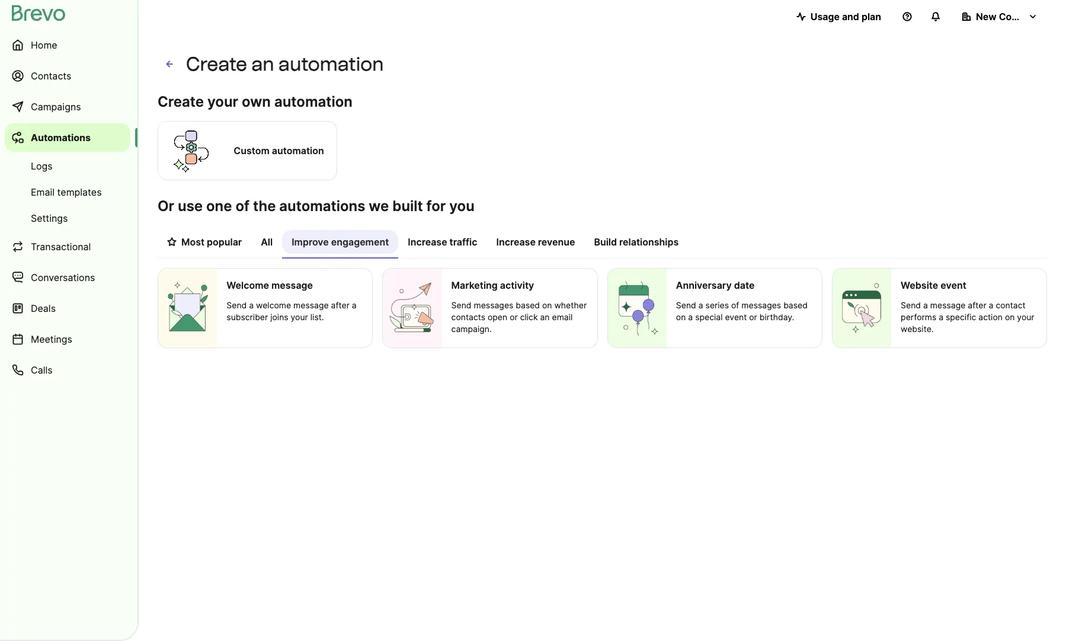 Task type: describe. For each thing, give the bounding box(es) containing it.
custom automation button
[[158, 119, 337, 182]]

contact
[[996, 300, 1026, 310]]

relationships
[[620, 236, 679, 248]]

build relationships
[[594, 236, 679, 248]]

message inside send a message after a contact performs a specific action on your website.
[[931, 300, 966, 310]]

on inside send a series of messages based on a special event or birthday.
[[677, 312, 686, 322]]

home link
[[5, 31, 130, 59]]

build relationships link
[[585, 230, 689, 257]]

meetings
[[31, 333, 72, 345]]

most popular
[[181, 236, 242, 248]]

an inside send messages based on whether contacts open or click an email campaign.
[[540, 312, 550, 322]]

email templates link
[[5, 180, 130, 204]]

anniversary date
[[677, 279, 755, 291]]

we
[[369, 197, 389, 215]]

use
[[178, 197, 203, 215]]

create an automation
[[186, 53, 384, 75]]

revenue
[[538, 236, 575, 248]]

email templates
[[31, 186, 102, 198]]

date
[[735, 279, 755, 291]]

or
[[158, 197, 174, 215]]

contacts link
[[5, 62, 130, 90]]

click
[[520, 312, 538, 322]]

usage
[[811, 11, 840, 23]]

open
[[488, 312, 508, 322]]

settings link
[[5, 206, 130, 230]]

marketing activity
[[452, 279, 534, 291]]

transactional link
[[5, 232, 130, 261]]

welcome
[[256, 300, 291, 310]]

and
[[843, 11, 860, 23]]

company
[[1000, 11, 1043, 23]]

website
[[901, 279, 939, 291]]

0 vertical spatial event
[[941, 279, 967, 291]]

special
[[696, 312, 723, 322]]

popular
[[207, 236, 242, 248]]

dxrbf image
[[167, 237, 177, 247]]

custom
[[234, 145, 270, 157]]

whether
[[555, 300, 587, 310]]

create your own automation
[[158, 93, 353, 110]]

all
[[261, 236, 273, 248]]

conversations
[[31, 272, 95, 283]]

marketing
[[452, 279, 498, 291]]

plan
[[862, 11, 882, 23]]

deals link
[[5, 294, 130, 323]]

of for the
[[236, 197, 250, 215]]

logs
[[31, 160, 53, 172]]

website.
[[901, 324, 934, 334]]

your inside send a message after a contact performs a specific action on your website.
[[1018, 312, 1035, 322]]

all link
[[252, 230, 282, 257]]

campaigns link
[[5, 93, 130, 121]]

you
[[450, 197, 475, 215]]

0 horizontal spatial an
[[252, 53, 274, 75]]

improve engagement link
[[282, 230, 399, 259]]

automations
[[279, 197, 366, 215]]

send for website event
[[901, 300, 922, 310]]

of for messages
[[732, 300, 740, 310]]

meetings link
[[5, 325, 130, 353]]

built
[[393, 197, 423, 215]]

contacts
[[452, 312, 486, 322]]

improve
[[292, 236, 329, 248]]

create for create an automation
[[186, 53, 247, 75]]

for
[[427, 197, 446, 215]]

website event
[[901, 279, 967, 291]]

usage and plan button
[[787, 5, 891, 28]]

own
[[242, 93, 271, 110]]

subscriber
[[227, 312, 268, 322]]

campaign.
[[452, 324, 492, 334]]

transactional
[[31, 241, 91, 253]]

build
[[594, 236, 617, 248]]

increase revenue
[[497, 236, 575, 248]]

most popular link
[[158, 230, 252, 257]]

email
[[552, 312, 573, 322]]

create for create your own automation
[[158, 93, 204, 110]]

welcome message
[[227, 279, 313, 291]]

automations link
[[5, 123, 130, 152]]



Task type: locate. For each thing, give the bounding box(es) containing it.
of left the
[[236, 197, 250, 215]]

4 send from the left
[[901, 300, 922, 310]]

after
[[331, 300, 350, 310], [969, 300, 987, 310]]

event inside send a series of messages based on a special event or birthday.
[[726, 312, 747, 322]]

send up the performs
[[901, 300, 922, 310]]

increase traffic
[[408, 236, 478, 248]]

send for marketing activity
[[452, 300, 472, 310]]

0 vertical spatial automation
[[279, 53, 384, 75]]

campaigns
[[31, 101, 81, 113]]

based up click
[[516, 300, 540, 310]]

1 horizontal spatial messages
[[742, 300, 782, 310]]

contacts
[[31, 70, 71, 82]]

1 after from the left
[[331, 300, 350, 310]]

anniversary
[[677, 279, 732, 291]]

templates
[[57, 186, 102, 198]]

send a welcome message after a subscriber joins your list.
[[227, 300, 357, 322]]

event down the series
[[726, 312, 747, 322]]

or inside send a series of messages based on a special event or birthday.
[[750, 312, 758, 322]]

performs
[[901, 312, 937, 322]]

series
[[706, 300, 729, 310]]

tab list
[[158, 230, 1048, 259]]

1 horizontal spatial based
[[784, 300, 808, 310]]

after inside the send a welcome message after a subscriber joins your list.
[[331, 300, 350, 310]]

1 horizontal spatial your
[[291, 312, 308, 322]]

or left click
[[510, 312, 518, 322]]

send inside send a message after a contact performs a specific action on your website.
[[901, 300, 922, 310]]

on down contact
[[1006, 312, 1015, 322]]

1 horizontal spatial increase
[[497, 236, 536, 248]]

automation inside button
[[272, 145, 324, 157]]

1 horizontal spatial event
[[941, 279, 967, 291]]

1 vertical spatial an
[[540, 312, 550, 322]]

engagement
[[331, 236, 389, 248]]

0 horizontal spatial messages
[[474, 300, 514, 310]]

based
[[516, 300, 540, 310], [784, 300, 808, 310]]

your inside the send a welcome message after a subscriber joins your list.
[[291, 312, 308, 322]]

messages
[[474, 300, 514, 310], [742, 300, 782, 310]]

one
[[206, 197, 232, 215]]

on left special
[[677, 312, 686, 322]]

of right the series
[[732, 300, 740, 310]]

message inside the send a welcome message after a subscriber joins your list.
[[294, 300, 329, 310]]

on
[[543, 300, 552, 310], [677, 312, 686, 322], [1006, 312, 1015, 322]]

1 vertical spatial event
[[726, 312, 747, 322]]

0 horizontal spatial or
[[510, 312, 518, 322]]

messages up birthday.
[[742, 300, 782, 310]]

custom automation
[[234, 145, 324, 157]]

0 horizontal spatial on
[[543, 300, 552, 310]]

tab list containing most popular
[[158, 230, 1048, 259]]

0 horizontal spatial your
[[208, 93, 238, 110]]

send for welcome message
[[227, 300, 247, 310]]

automation
[[279, 53, 384, 75], [275, 93, 353, 110], [272, 145, 324, 157]]

your left list.
[[291, 312, 308, 322]]

increase for increase traffic
[[408, 236, 448, 248]]

2 vertical spatial automation
[[272, 145, 324, 157]]

1 horizontal spatial or
[[750, 312, 758, 322]]

a
[[249, 300, 254, 310], [352, 300, 357, 310], [699, 300, 704, 310], [924, 300, 929, 310], [989, 300, 994, 310], [689, 312, 693, 322], [939, 312, 944, 322]]

send inside send messages based on whether contacts open or click an email campaign.
[[452, 300, 472, 310]]

message up the send a welcome message after a subscriber joins your list.
[[272, 279, 313, 291]]

based inside send messages based on whether contacts open or click an email campaign.
[[516, 300, 540, 310]]

2 messages from the left
[[742, 300, 782, 310]]

increase left "traffic"
[[408, 236, 448, 248]]

0 horizontal spatial event
[[726, 312, 747, 322]]

send inside send a series of messages based on a special event or birthday.
[[677, 300, 697, 310]]

2 or from the left
[[750, 312, 758, 322]]

or use one of the automations we built for you
[[158, 197, 475, 215]]

1 vertical spatial automation
[[275, 93, 353, 110]]

send messages based on whether contacts open or click an email campaign.
[[452, 300, 587, 334]]

increase for increase revenue
[[497, 236, 536, 248]]

after inside send a message after a contact performs a specific action on your website.
[[969, 300, 987, 310]]

or
[[510, 312, 518, 322], [750, 312, 758, 322]]

1 send from the left
[[227, 300, 247, 310]]

1 vertical spatial of
[[732, 300, 740, 310]]

joins
[[270, 312, 289, 322]]

messages inside send messages based on whether contacts open or click an email campaign.
[[474, 300, 514, 310]]

1 horizontal spatial an
[[540, 312, 550, 322]]

event
[[941, 279, 967, 291], [726, 312, 747, 322]]

action
[[979, 312, 1003, 322]]

1 based from the left
[[516, 300, 540, 310]]

event up specific
[[941, 279, 967, 291]]

birthday.
[[760, 312, 795, 322]]

welcome
[[227, 279, 269, 291]]

2 horizontal spatial on
[[1006, 312, 1015, 322]]

increase revenue link
[[487, 230, 585, 257]]

improve engagement
[[292, 236, 389, 248]]

1 increase from the left
[[408, 236, 448, 248]]

create
[[186, 53, 247, 75], [158, 93, 204, 110]]

based up birthday.
[[784, 300, 808, 310]]

increase left revenue
[[497, 236, 536, 248]]

new company button
[[953, 5, 1048, 28]]

on inside send a message after a contact performs a specific action on your website.
[[1006, 312, 1015, 322]]

email
[[31, 186, 55, 198]]

calls
[[31, 364, 53, 376]]

messages inside send a series of messages based on a special event or birthday.
[[742, 300, 782, 310]]

based inside send a series of messages based on a special event or birthday.
[[784, 300, 808, 310]]

of
[[236, 197, 250, 215], [732, 300, 740, 310]]

1 horizontal spatial after
[[969, 300, 987, 310]]

or left birthday.
[[750, 312, 758, 322]]

conversations link
[[5, 263, 130, 292]]

automations
[[31, 132, 91, 144]]

send inside the send a welcome message after a subscriber joins your list.
[[227, 300, 247, 310]]

send up special
[[677, 300, 697, 310]]

message
[[272, 279, 313, 291], [294, 300, 329, 310], [931, 300, 966, 310]]

0 vertical spatial of
[[236, 197, 250, 215]]

deals
[[31, 302, 56, 314]]

send up contacts
[[452, 300, 472, 310]]

list.
[[311, 312, 324, 322]]

usage and plan
[[811, 11, 882, 23]]

increase traffic link
[[399, 230, 487, 257]]

traffic
[[450, 236, 478, 248]]

2 send from the left
[[452, 300, 472, 310]]

the
[[253, 197, 276, 215]]

calls link
[[5, 356, 130, 384]]

an right click
[[540, 312, 550, 322]]

on up "email"
[[543, 300, 552, 310]]

your
[[208, 93, 238, 110], [291, 312, 308, 322], [1018, 312, 1035, 322]]

0 horizontal spatial after
[[331, 300, 350, 310]]

most
[[181, 236, 205, 248]]

your down contact
[[1018, 312, 1035, 322]]

0 horizontal spatial increase
[[408, 236, 448, 248]]

send a message after a contact performs a specific action on your website.
[[901, 300, 1035, 334]]

your left 'own'
[[208, 93, 238, 110]]

1 messages from the left
[[474, 300, 514, 310]]

an up 'own'
[[252, 53, 274, 75]]

settings
[[31, 212, 68, 224]]

2 after from the left
[[969, 300, 987, 310]]

1 horizontal spatial of
[[732, 300, 740, 310]]

or inside send messages based on whether contacts open or click an email campaign.
[[510, 312, 518, 322]]

0 horizontal spatial based
[[516, 300, 540, 310]]

messages up open
[[474, 300, 514, 310]]

home
[[31, 39, 57, 51]]

0 vertical spatial create
[[186, 53, 247, 75]]

send a series of messages based on a special event or birthday.
[[677, 300, 808, 322]]

specific
[[946, 312, 977, 322]]

activity
[[500, 279, 534, 291]]

1 or from the left
[[510, 312, 518, 322]]

send up subscriber
[[227, 300, 247, 310]]

message up specific
[[931, 300, 966, 310]]

new
[[977, 11, 997, 23]]

2 horizontal spatial your
[[1018, 312, 1035, 322]]

new company
[[977, 11, 1043, 23]]

3 send from the left
[[677, 300, 697, 310]]

message up list.
[[294, 300, 329, 310]]

1 vertical spatial create
[[158, 93, 204, 110]]

send for anniversary date
[[677, 300, 697, 310]]

2 increase from the left
[[497, 236, 536, 248]]

0 horizontal spatial of
[[236, 197, 250, 215]]

1 horizontal spatial on
[[677, 312, 686, 322]]

logs link
[[5, 154, 130, 178]]

0 vertical spatial an
[[252, 53, 274, 75]]

2 based from the left
[[784, 300, 808, 310]]

of inside send a series of messages based on a special event or birthday.
[[732, 300, 740, 310]]

on inside send messages based on whether contacts open or click an email campaign.
[[543, 300, 552, 310]]



Task type: vqa. For each thing, say whether or not it's contained in the screenshot.
built
yes



